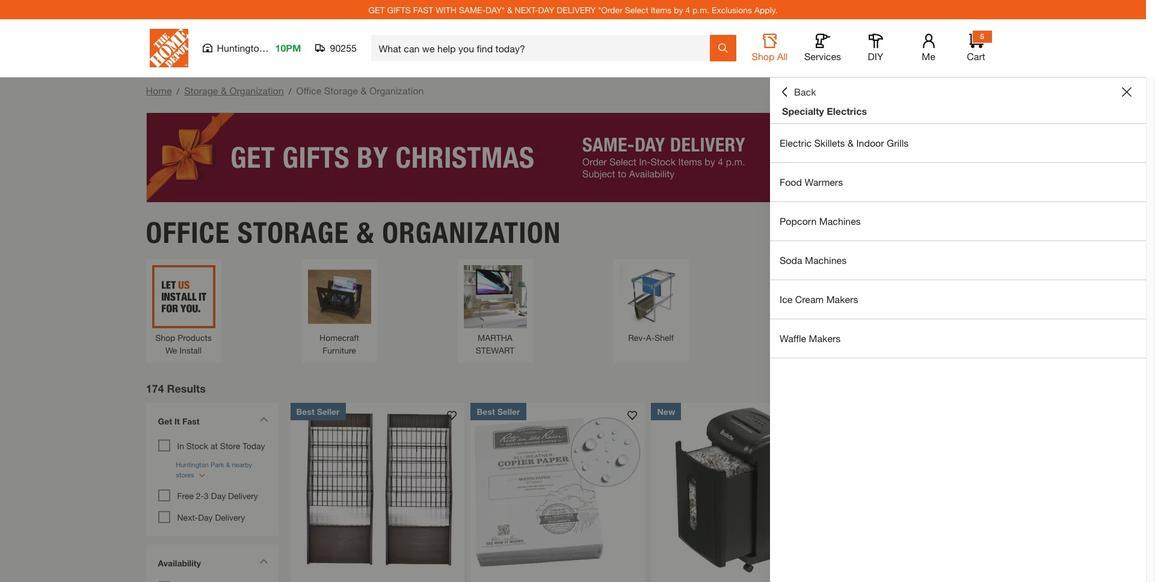 Task type: describe. For each thing, give the bounding box(es) containing it.
best for all-weather 8-1/2 in. x 11 in. 20 lbs. bulk copier paper, white (500-sheet pack) image
[[477, 407, 495, 417]]

homecraft furniture link
[[308, 265, 371, 357]]

0 vertical spatial day
[[211, 491, 226, 501]]

homecraft furniture image
[[308, 265, 371, 328]]

ice cream makers
[[780, 294, 859, 305]]

mounted
[[800, 333, 833, 343]]

wall mounted image
[[776, 265, 839, 328]]

waffle makers link
[[771, 320, 1147, 358]]

park
[[267, 42, 287, 54]]

cream
[[796, 294, 824, 305]]

delivery
[[557, 5, 596, 15]]

all
[[778, 51, 788, 62]]

p.m.
[[693, 5, 710, 15]]

shop products we install
[[155, 333, 212, 356]]

174
[[146, 382, 164, 395]]

soda
[[780, 255, 803, 266]]

wall mounted link
[[776, 265, 839, 344]]

rev-a-shelf
[[629, 333, 674, 343]]

seller for all-weather 8-1/2 in. x 11 in. 20 lbs. bulk copier paper, white (500-sheet pack) image
[[498, 407, 521, 417]]

day
[[539, 5, 555, 15]]

at
[[211, 441, 218, 451]]

store
[[220, 441, 240, 451]]

menu containing electric skillets & indoor grills
[[771, 124, 1147, 359]]

wall
[[781, 333, 797, 343]]

0 vertical spatial office
[[296, 85, 322, 96]]

machines for soda machines
[[806, 255, 847, 266]]

ice cream makers link
[[771, 281, 1147, 319]]

1 / from the left
[[177, 86, 180, 96]]

174 results
[[146, 382, 206, 395]]

install
[[180, 345, 202, 356]]

rev-a-shelf link
[[620, 265, 683, 344]]

waffle
[[780, 333, 807, 344]]

machines for popcorn machines
[[820, 216, 861, 227]]

10pm
[[275, 42, 301, 54]]

soda machines
[[780, 255, 847, 266]]

electric skillets & indoor grills
[[780, 137, 909, 149]]

shop all button
[[751, 34, 790, 63]]

fast
[[413, 5, 434, 15]]

specialty
[[783, 105, 825, 117]]

free
[[177, 491, 194, 501]]

in
[[177, 441, 184, 451]]

cart 5
[[968, 32, 986, 62]]

best seller for wooden free standing 6-tier display literature brochure magazine rack in black (2-pack) image
[[297, 407, 340, 417]]

huntington
[[217, 42, 265, 54]]

wooden free standing 6-tier display literature brochure magazine rack in black (2-pack) image
[[290, 403, 465, 578]]

best seller for all-weather 8-1/2 in. x 11 in. 20 lbs. bulk copier paper, white (500-sheet pack) image
[[477, 407, 521, 417]]

specialty electrics
[[783, 105, 868, 117]]

popcorn machines link
[[771, 202, 1147, 241]]

3
[[204, 491, 209, 501]]

day*
[[486, 5, 505, 15]]

electric skillets & indoor grills link
[[771, 124, 1147, 163]]

availability
[[158, 558, 201, 569]]

back button
[[780, 86, 817, 98]]

food
[[780, 176, 803, 188]]

food warmers link
[[771, 163, 1147, 202]]

90255 button
[[316, 42, 357, 54]]

home / storage & organization / office storage & organization
[[146, 85, 424, 96]]

shop for shop products we install
[[155, 333, 175, 343]]

services
[[805, 51, 842, 62]]

next-day delivery
[[177, 513, 245, 523]]

products
[[178, 333, 212, 343]]

storage & organization link
[[184, 85, 284, 96]]

in stock at store today link
[[177, 441, 265, 451]]

rev-
[[629, 333, 646, 343]]

rev a shelf image
[[620, 265, 683, 328]]

get gifts fast with same-day* & next-day delivery *order select items by 4 p.m. exclusions apply.
[[369, 5, 778, 15]]

What can we help you find today? search field
[[379, 36, 710, 61]]

get it fast
[[158, 416, 200, 427]]

0 vertical spatial makers
[[827, 294, 859, 305]]

huntington park
[[217, 42, 287, 54]]

wall mounted
[[781, 333, 833, 343]]

services button
[[804, 34, 843, 63]]

home
[[146, 85, 172, 96]]

homecraft
[[320, 333, 359, 343]]

ice
[[780, 294, 793, 305]]



Task type: vqa. For each thing, say whether or not it's contained in the screenshot.
the Answers
no



Task type: locate. For each thing, give the bounding box(es) containing it.
electrics
[[827, 105, 868, 117]]

exclusions
[[712, 5, 753, 15]]

best seller
[[297, 407, 340, 417], [477, 407, 521, 417]]

& inside menu
[[848, 137, 854, 149]]

free 2-3 day delivery link
[[177, 491, 258, 501]]

shop products we install image
[[152, 265, 215, 328]]

2 / from the left
[[289, 86, 292, 96]]

1 horizontal spatial best seller
[[477, 407, 521, 417]]

1 horizontal spatial seller
[[498, 407, 521, 417]]

shop inside button
[[752, 51, 775, 62]]

stewart
[[476, 345, 515, 356]]

1 best from the left
[[297, 407, 315, 417]]

drawer close image
[[1123, 87, 1132, 97]]

0 horizontal spatial seller
[[317, 407, 340, 417]]

popcorn
[[780, 216, 817, 227]]

1 horizontal spatial /
[[289, 86, 292, 96]]

makers right waffle
[[810, 333, 841, 344]]

shop for shop all
[[752, 51, 775, 62]]

shop left all
[[752, 51, 775, 62]]

gifts
[[387, 5, 411, 15]]

1 best seller from the left
[[297, 407, 340, 417]]

soda machines link
[[771, 241, 1147, 280]]

grills
[[887, 137, 909, 149]]

stock
[[187, 441, 208, 451]]

0 horizontal spatial best
[[297, 407, 315, 417]]

shelf
[[655, 333, 674, 343]]

1 vertical spatial makers
[[810, 333, 841, 344]]

1 vertical spatial shop
[[155, 333, 175, 343]]

me
[[922, 51, 936, 62]]

results
[[167, 382, 206, 395]]

seller for wooden free standing 6-tier display literature brochure magazine rack in black (2-pack) image
[[317, 407, 340, 417]]

machines
[[820, 216, 861, 227], [806, 255, 847, 266]]

indoor
[[857, 137, 885, 149]]

free 2-3 day delivery
[[177, 491, 258, 501]]

makers right the cream
[[827, 294, 859, 305]]

menu
[[771, 124, 1147, 359]]

items
[[651, 5, 672, 15]]

2 best seller from the left
[[477, 407, 521, 417]]

1 horizontal spatial office
[[296, 85, 322, 96]]

/ down the 10pm
[[289, 86, 292, 96]]

/ right home link
[[177, 86, 180, 96]]

warmers
[[805, 176, 844, 188]]

with
[[436, 5, 457, 15]]

shop
[[752, 51, 775, 62], [155, 333, 175, 343]]

30 l/7.9 gal. paper shredder cross cut document shredder for credit card/cd/junk mail shredder for office home image
[[652, 403, 826, 578]]

0 horizontal spatial best seller
[[297, 407, 340, 417]]

today
[[243, 441, 265, 451]]

feedback link image
[[1140, 203, 1156, 269]]

2-
[[196, 491, 204, 501]]

me button
[[910, 34, 949, 63]]

same-
[[459, 5, 486, 15]]

best
[[297, 407, 315, 417], [477, 407, 495, 417]]

machines right soda
[[806, 255, 847, 266]]

0 vertical spatial shop
[[752, 51, 775, 62]]

0 vertical spatial delivery
[[228, 491, 258, 501]]

in stock at store today
[[177, 441, 265, 451]]

0 horizontal spatial office
[[146, 215, 230, 250]]

0 vertical spatial machines
[[820, 216, 861, 227]]

machines right popcorn on the top right of page
[[820, 216, 861, 227]]

shop all
[[752, 51, 788, 62]]

day
[[211, 491, 226, 501], [198, 513, 213, 523]]

delivery down free 2-3 day delivery
[[215, 513, 245, 523]]

1 vertical spatial delivery
[[215, 513, 245, 523]]

1 seller from the left
[[317, 407, 340, 417]]

a-
[[646, 333, 655, 343]]

electric
[[780, 137, 812, 149]]

1 horizontal spatial shop
[[752, 51, 775, 62]]

4
[[686, 5, 691, 15]]

1 vertical spatial office
[[146, 215, 230, 250]]

get
[[158, 416, 172, 427]]

popcorn machines
[[780, 216, 861, 227]]

we
[[166, 345, 177, 356]]

furniture
[[323, 345, 356, 356]]

2 seller from the left
[[498, 407, 521, 417]]

martha stewart link
[[464, 265, 527, 357]]

office storage & organization
[[146, 215, 561, 250]]

diy button
[[857, 34, 896, 63]]

shop inside "shop products we install"
[[155, 333, 175, 343]]

day down 3
[[198, 513, 213, 523]]

apply.
[[755, 5, 778, 15]]

2 best from the left
[[477, 407, 495, 417]]

organization
[[230, 85, 284, 96], [370, 85, 424, 96], [382, 215, 561, 250]]

martha
[[478, 333, 513, 343]]

availability link
[[152, 551, 272, 579]]

new
[[658, 407, 676, 417]]

shop up we
[[155, 333, 175, 343]]

waffle makers
[[780, 333, 841, 344]]

food warmers
[[780, 176, 844, 188]]

get it fast link
[[152, 409, 272, 437]]

diy
[[869, 51, 884, 62]]

shop products we install link
[[152, 265, 215, 357]]

best for wooden free standing 6-tier display literature brochure magazine rack in black (2-pack) image
[[297, 407, 315, 417]]

back
[[795, 86, 817, 98]]

it
[[175, 416, 180, 427]]

1 horizontal spatial best
[[477, 407, 495, 417]]

next-
[[177, 513, 198, 523]]

next-
[[515, 5, 539, 15]]

0 horizontal spatial /
[[177, 86, 180, 96]]

office
[[296, 85, 322, 96], [146, 215, 230, 250]]

1 vertical spatial day
[[198, 513, 213, 523]]

office supplies image
[[932, 265, 995, 328]]

5
[[981, 32, 985, 41]]

fast
[[182, 416, 200, 427]]

storage
[[184, 85, 218, 96], [324, 85, 358, 96], [238, 215, 349, 250]]

delivery right 3
[[228, 491, 258, 501]]

90255
[[330, 42, 357, 54]]

homecraft furniture
[[320, 333, 359, 356]]

0 horizontal spatial shop
[[155, 333, 175, 343]]

the home depot logo image
[[150, 29, 188, 67]]

martha stewart image
[[464, 265, 527, 328]]

1 vertical spatial machines
[[806, 255, 847, 266]]

martha stewart
[[476, 333, 515, 356]]

all-weather 8-1/2 in. x 11 in. 20 lbs. bulk copier paper, white (500-sheet pack) image
[[471, 403, 646, 578]]

cart
[[968, 51, 986, 62]]

day right 3
[[211, 491, 226, 501]]

next-day delivery link
[[177, 513, 245, 523]]

sponsored banner image
[[146, 113, 1001, 203]]

home link
[[146, 85, 172, 96]]

get
[[369, 5, 385, 15]]



